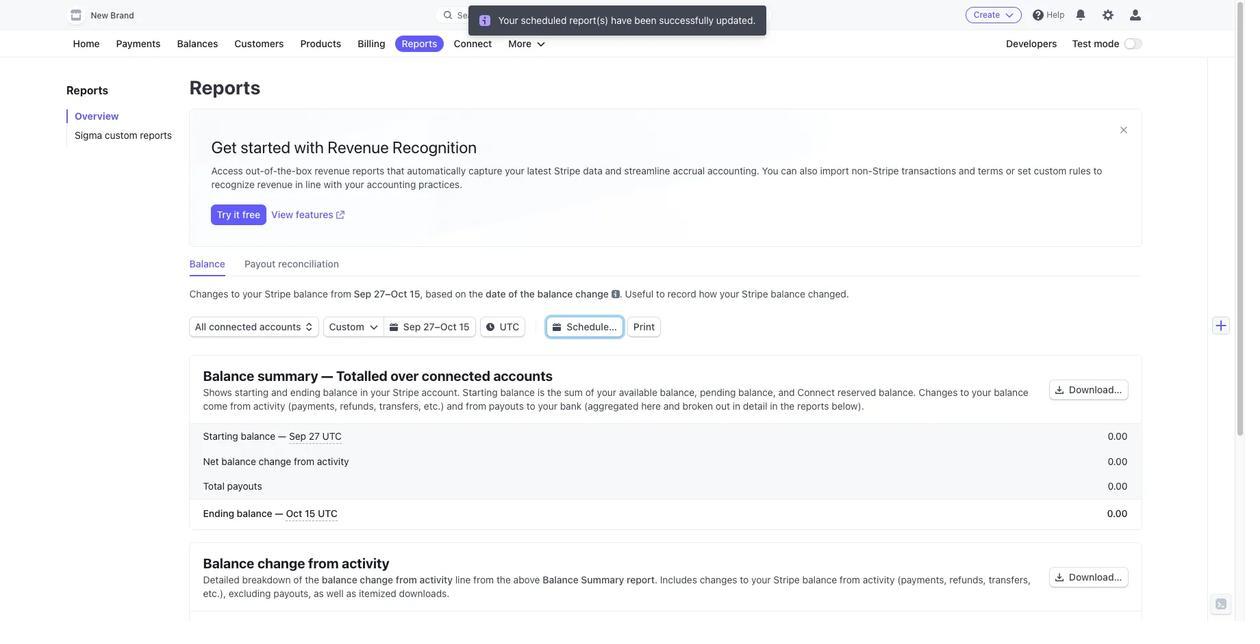 Task type: describe. For each thing, give the bounding box(es) containing it.
the right 'detail'
[[780, 401, 795, 412]]

download… button for balance summary — totalled over connected accounts
[[1050, 381, 1128, 400]]

overview link
[[66, 110, 176, 123]]

balances
[[177, 38, 218, 49]]

transfers, inside balance summary — totalled over connected accounts shows starting and ending balance in your stripe account. starting balance is the sum of your available balance, pending balance, and connect reserved balance. changes to your balance come from activity (payments, refunds, transfers, etc.) and from payouts to your bank (aggregated here and broken out in detail in the reports below).
[[379, 401, 421, 412]]

access out-of-the-box revenue reports that automatically capture your latest stripe data and streamline accrual accounting. you can also import non-stripe transactions and terms or set custom rules to recognize revenue in line with your accounting practices.
[[211, 165, 1102, 190]]

1 vertical spatial revenue
[[257, 179, 293, 190]]

date of the balance change
[[486, 288, 609, 300]]

Search… search field
[[435, 7, 772, 24]]

starting inside balance summary — totalled over connected accounts shows starting and ending balance in your stripe account. starting balance is the sum of your available balance, pending balance, and connect reserved balance. changes to your balance come from activity (payments, refunds, transfers, etc.) and from payouts to your bank (aggregated here and broken out in detail in the reports below).
[[463, 387, 498, 399]]

ending
[[203, 508, 234, 520]]

1 horizontal spatial reports
[[189, 76, 260, 99]]

create button
[[966, 7, 1022, 23]]

(payments, inside balance summary — totalled over connected accounts shows starting and ending balance in your stripe account. starting balance is the sum of your available balance, pending balance, and connect reserved balance. changes to your balance come from activity (payments, refunds, transfers, etc.) and from payouts to your bank (aggregated here and broken out in detail in the reports below).
[[288, 401, 337, 412]]

payments link
[[109, 36, 168, 52]]

reports inside access out-of-the-box revenue reports that automatically capture your latest stripe data and streamline accrual accounting. you can also import non-stripe transactions and terms or set custom rules to recognize revenue in line with your accounting practices.
[[352, 165, 384, 177]]

import
[[820, 165, 849, 177]]

oct for ending balance — oct 15 utc
[[286, 508, 302, 520]]

total payouts
[[203, 481, 262, 492]]

sigma custom reports
[[74, 129, 172, 141]]

new brand button
[[66, 5, 148, 25]]

the-
[[277, 165, 296, 177]]

date
[[486, 288, 506, 300]]

0.00 for row containing ending balance —
[[1107, 508, 1128, 520]]

transfers, inside . includes changes to your stripe balance from activity (payments, refunds, transfers, etc.), excluding payouts, as well as itemized downloads.
[[989, 575, 1031, 586]]

changes
[[700, 575, 737, 586]]

to down balance link
[[231, 288, 240, 300]]

create
[[974, 10, 1000, 20]]

utc for ending balance — oct 15 utc
[[318, 508, 337, 520]]

how
[[699, 288, 717, 300]]

etc.),
[[203, 588, 226, 600]]

streamline
[[624, 165, 670, 177]]

revenue
[[328, 138, 389, 157]]

detailed
[[203, 575, 240, 586]]

downloads.
[[399, 588, 450, 600]]

schedule… button
[[547, 318, 622, 337]]

2 balance, from the left
[[738, 387, 776, 399]]

0 vertical spatial oct
[[391, 288, 407, 300]]

0 vertical spatial changes
[[189, 288, 228, 300]]

15 for ending balance — oct 15 utc
[[305, 508, 315, 520]]

— for totalled
[[321, 368, 333, 384]]

schedule…
[[567, 321, 617, 333]]

sum
[[564, 387, 583, 399]]

the right the 'on'
[[469, 288, 483, 300]]

row containing starting balance —
[[189, 425, 1141, 450]]

balance link
[[189, 255, 234, 277]]

totalled
[[336, 368, 388, 384]]

2 as from the left
[[346, 588, 356, 600]]

billing
[[358, 38, 385, 49]]

breakdown
[[242, 575, 291, 586]]

balance for balance change from activity
[[203, 556, 254, 572]]

to down "accounts"
[[526, 401, 535, 412]]

can
[[781, 165, 797, 177]]

above
[[513, 575, 540, 586]]

0 horizontal spatial –
[[385, 288, 391, 300]]

account.
[[422, 387, 460, 399]]

payout
[[244, 258, 276, 270]]

more button
[[502, 36, 552, 52]]

try
[[217, 209, 231, 221]]

pending
[[700, 387, 736, 399]]

utc for starting balance — sep 27 utc
[[322, 431, 342, 442]]

developers link
[[999, 36, 1064, 52]]

activity inside . includes changes to your stripe balance from activity (payments, refunds, transfers, etc.), excluding payouts, as well as itemized downloads.
[[863, 575, 895, 586]]

test mode
[[1072, 38, 1119, 49]]

with inside access out-of-the-box revenue reports that automatically capture your latest stripe data and streamline accrual accounting. you can also import non-stripe transactions and terms or set custom rules to recognize revenue in line with your accounting practices.
[[324, 179, 342, 190]]

in inside access out-of-the-box revenue reports that automatically capture your latest stripe data and streamline accrual accounting. you can also import non-stripe transactions and terms or set custom rules to recognize revenue in line with your accounting practices.
[[295, 179, 303, 190]]

well
[[326, 588, 344, 600]]

accounting
[[367, 179, 416, 190]]

set
[[1018, 165, 1031, 177]]

successfully
[[659, 14, 714, 26]]

balance for balance
[[189, 258, 225, 270]]

0.00 for row containing net balance change from activity
[[1108, 456, 1128, 468]]

in right 'detail'
[[770, 401, 778, 412]]

net
[[203, 456, 219, 468]]

from inside . includes changes to your stripe balance from activity (payments, refunds, transfers, etc.), excluding payouts, as well as itemized downloads.
[[840, 575, 860, 586]]

mode
[[1094, 38, 1119, 49]]

summary
[[581, 575, 624, 586]]

based
[[425, 288, 453, 300]]

1 horizontal spatial sep
[[354, 288, 371, 300]]

1 horizontal spatial of
[[508, 288, 518, 300]]

connect inside balance summary — totalled over connected accounts shows starting and ending balance in your stripe account. starting balance is the sum of your available balance, pending balance, and connect reserved balance. changes to your balance come from activity (payments, refunds, transfers, etc.) and from payouts to your bank (aggregated here and broken out in detail in the reports below).
[[797, 387, 835, 399]]

balance change from activity
[[203, 556, 390, 572]]

27 inside grid
[[309, 431, 320, 442]]

report
[[627, 575, 655, 586]]

reports link
[[395, 36, 444, 52]]

sigma custom reports link
[[66, 129, 176, 142]]

box
[[296, 165, 312, 177]]

. useful to record how your stripe balance changed.
[[620, 288, 849, 300]]

payouts,
[[273, 588, 311, 600]]

reports loading completed element
[[189, 110, 1141, 622]]

custom
[[329, 321, 364, 333]]

been
[[634, 14, 656, 26]]

recognize
[[211, 179, 255, 190]]

home
[[73, 38, 100, 49]]

here
[[641, 401, 661, 412]]

connected
[[422, 368, 490, 384]]

scheduled
[[521, 14, 567, 26]]

recognition
[[392, 138, 477, 157]]

custom inside access out-of-the-box revenue reports that automatically capture your latest stripe data and streamline accrual accounting. you can also import non-stripe transactions and terms or set custom rules to recognize revenue in line with your accounting practices.
[[1034, 165, 1067, 177]]

starting
[[235, 387, 269, 399]]

refunds, inside balance summary — totalled over connected accounts shows starting and ending balance in your stripe account. starting balance is the sum of your available balance, pending balance, and connect reserved balance. changes to your balance come from activity (payments, refunds, transfers, etc.) and from payouts to your bank (aggregated here and broken out in detail in the reports below).
[[340, 401, 377, 412]]

0 horizontal spatial svg image
[[390, 323, 398, 332]]

more
[[508, 38, 532, 49]]

changed.
[[808, 288, 849, 300]]

new brand
[[91, 10, 134, 21]]

0.00 for row containing starting balance —
[[1108, 431, 1128, 442]]

started
[[241, 138, 291, 157]]

available
[[619, 387, 657, 399]]

ending balance — oct 15 utc
[[203, 508, 337, 520]]

download… for balance change from activity
[[1069, 572, 1122, 584]]

of inside balance summary — totalled over connected accounts shows starting and ending balance in your stripe account. starting balance is the sum of your available balance, pending balance, and connect reserved balance. changes to your balance come from activity (payments, refunds, transfers, etc.) and from payouts to your bank (aggregated here and broken out in detail in the reports below).
[[585, 387, 594, 399]]

Search… text field
[[435, 7, 772, 24]]

your scheduled report(s) have been successfully updated.
[[498, 14, 756, 26]]

payouts inside row
[[227, 481, 262, 492]]

summary
[[257, 368, 318, 384]]

accounts
[[493, 368, 553, 384]]

products
[[300, 38, 341, 49]]

svg image for download…
[[1055, 574, 1064, 582]]

come
[[203, 401, 228, 412]]

(payments, inside . includes changes to your stripe balance from activity (payments, refunds, transfers, etc.), excluding payouts, as well as itemized downloads.
[[897, 575, 947, 586]]

detailed breakdown of the balance change from activity line from the above balance summary report
[[203, 575, 655, 586]]

useful
[[625, 288, 653, 300]]

grid containing starting balance —
[[189, 425, 1141, 530]]

stripe right "how"
[[742, 288, 768, 300]]

svg image for custom
[[370, 323, 378, 332]]

svg image for schedule…
[[553, 323, 561, 332]]

accounting.
[[708, 165, 759, 177]]

1 balance, from the left
[[660, 387, 697, 399]]

refunds, inside . includes changes to your stripe balance from activity (payments, refunds, transfers, etc.), excluding payouts, as well as itemized downloads.
[[949, 575, 986, 586]]

excluding
[[229, 588, 271, 600]]

latest
[[527, 165, 551, 177]]

billing link
[[351, 36, 392, 52]]

stripe left transactions in the right top of the page
[[873, 165, 899, 177]]

stripe inside . includes changes to your stripe balance from activity (payments, refunds, transfers, etc.), excluding payouts, as well as itemized downloads.
[[773, 575, 800, 586]]

to right useful
[[656, 288, 665, 300]]

is
[[537, 387, 545, 399]]



Task type: vqa. For each thing, say whether or not it's contained in the screenshot.
well at the bottom of page
yes



Task type: locate. For each thing, give the bounding box(es) containing it.
of up payouts,
[[293, 575, 302, 586]]

row containing net balance change from activity
[[189, 450, 1141, 475]]

stripe right changes
[[773, 575, 800, 586]]

balance summary — totalled over connected accounts shows starting and ending balance in your stripe account. starting balance is the sum of your available balance, pending balance, and connect reserved balance. changes to your balance come from activity (payments, refunds, transfers, etc.) and from payouts to your bank (aggregated here and broken out in detail in the reports below).
[[203, 368, 1029, 412]]

0 vertical spatial 15
[[410, 288, 420, 300]]

it
[[234, 209, 240, 221]]

includes
[[660, 575, 697, 586]]

oct
[[391, 288, 407, 300], [440, 321, 457, 333], [286, 508, 302, 520]]

0 horizontal spatial starting
[[203, 431, 238, 442]]

— for sep
[[278, 431, 286, 442]]

grid
[[189, 425, 1141, 530]]

0 horizontal spatial reports
[[140, 129, 172, 141]]

the left above
[[497, 575, 511, 586]]

reports down balances link
[[189, 76, 260, 99]]

. includes changes to your stripe balance from activity (payments, refunds, transfers, etc.), excluding payouts, as well as itemized downloads.
[[203, 575, 1031, 600]]

0 vertical spatial —
[[321, 368, 333, 384]]

–
[[385, 288, 391, 300], [435, 321, 440, 333]]

1 download… button from the top
[[1050, 381, 1128, 400]]

27 down based
[[423, 321, 435, 333]]

of right the sum
[[585, 387, 594, 399]]

— up net balance change from activity at the left bottom of page
[[278, 431, 286, 442]]

developers
[[1006, 38, 1057, 49]]

custom right 'set'
[[1034, 165, 1067, 177]]

payments
[[116, 38, 161, 49]]

0 vertical spatial (payments,
[[288, 401, 337, 412]]

terms
[[978, 165, 1003, 177]]

in down box
[[295, 179, 303, 190]]

2 horizontal spatial oct
[[440, 321, 457, 333]]

revenue down "get started with revenue recognition"
[[315, 165, 350, 177]]

1 as from the left
[[314, 588, 324, 600]]

as right the well
[[346, 588, 356, 600]]

with up features
[[324, 179, 342, 190]]

get started with revenue recognition
[[211, 138, 477, 157]]

access
[[211, 165, 243, 177]]

0.00 for row containing total payouts
[[1108, 481, 1128, 492]]

1 vertical spatial sep
[[403, 321, 421, 333]]

0 vertical spatial of
[[508, 288, 518, 300]]

utc down date
[[500, 321, 519, 333]]

over
[[391, 368, 419, 384]]

4 row from the top
[[189, 499, 1141, 530]]

1 vertical spatial custom
[[1034, 165, 1067, 177]]

revenue down of-
[[257, 179, 293, 190]]

27
[[374, 288, 385, 300], [423, 321, 435, 333], [309, 431, 320, 442]]

1 horizontal spatial 15
[[410, 288, 420, 300]]

15 left based
[[410, 288, 420, 300]]

svg image for utc
[[486, 323, 494, 332]]

non-
[[852, 165, 873, 177]]

– down based
[[435, 321, 440, 333]]

1 horizontal spatial (payments,
[[897, 575, 947, 586]]

15 for sep 27 – oct 15
[[459, 321, 470, 333]]

in right out
[[733, 401, 740, 412]]

2 horizontal spatial 15
[[459, 321, 470, 333]]

print button
[[628, 318, 660, 337]]

1 horizontal spatial 27
[[374, 288, 385, 300]]

payout reconciliation link
[[244, 255, 347, 277]]

1 horizontal spatial svg image
[[553, 323, 561, 332]]

line down box
[[306, 179, 321, 190]]

change up schedule… at the left bottom
[[575, 288, 609, 300]]

,
[[420, 288, 423, 300]]

2 vertical spatial reports
[[797, 401, 829, 412]]

0 horizontal spatial of
[[293, 575, 302, 586]]

0 vertical spatial connect
[[454, 38, 492, 49]]

starting down connected
[[463, 387, 498, 399]]

payouts
[[489, 401, 524, 412], [227, 481, 262, 492]]

out-
[[246, 165, 264, 177]]

0 vertical spatial refunds,
[[340, 401, 377, 412]]

download… for balance summary — totalled over connected accounts
[[1069, 384, 1122, 396]]

of-
[[264, 165, 277, 177]]

0 horizontal spatial payouts
[[227, 481, 262, 492]]

15 inside grid
[[305, 508, 315, 520]]

sep up net balance change from activity at the left bottom of page
[[289, 431, 306, 442]]

custom
[[104, 129, 137, 141], [1034, 165, 1067, 177]]

balance for balance summary — totalled over connected accounts shows starting and ending balance in your stripe account. starting balance is the sum of your available balance, pending balance, and connect reserved balance. changes to your balance come from activity (payments, refunds, transfers, etc.) and from payouts to your bank (aggregated here and broken out in detail in the reports below).
[[203, 368, 254, 384]]

stripe down over
[[393, 387, 419, 399]]

get
[[211, 138, 237, 157]]

— left totalled
[[321, 368, 333, 384]]

change inside grid
[[259, 456, 291, 468]]

reserved
[[837, 387, 876, 399]]

. for includes
[[655, 575, 657, 586]]

2 horizontal spatial svg image
[[1055, 574, 1064, 582]]

2 horizontal spatial of
[[585, 387, 594, 399]]

to right balance.
[[960, 387, 969, 399]]

2 horizontal spatial 27
[[423, 321, 435, 333]]

oct up balance change from activity
[[286, 508, 302, 520]]

activity inside row
[[317, 456, 349, 468]]

2 row from the top
[[189, 450, 1141, 475]]

balance, up 'detail'
[[738, 387, 776, 399]]

1 horizontal spatial connect
[[797, 387, 835, 399]]

stripe left data
[[554, 165, 580, 177]]

transactions
[[901, 165, 956, 177]]

to inside access out-of-the-box revenue reports that automatically capture your latest stripe data and streamline accrual accounting. you can also import non-stripe transactions and terms or set custom rules to recognize revenue in line with your accounting practices.
[[1093, 165, 1102, 177]]

15 up balance change from activity
[[305, 508, 315, 520]]

balance inside balance summary — totalled over connected accounts shows starting and ending balance in your stripe account. starting balance is the sum of your available balance, pending balance, and connect reserved balance. changes to your balance come from activity (payments, refunds, transfers, etc.) and from payouts to your bank (aggregated here and broken out in detail in the reports below).
[[203, 368, 254, 384]]

ending
[[290, 387, 320, 399]]

1 vertical spatial 27
[[423, 321, 435, 333]]

.
[[620, 288, 622, 300], [655, 575, 657, 586]]

to right changes
[[740, 575, 749, 586]]

changes to your stripe balance from sep 27 – oct 15 , based on the
[[189, 288, 483, 300]]

1 horizontal spatial revenue
[[315, 165, 350, 177]]

connect up below).
[[797, 387, 835, 399]]

1 vertical spatial reports
[[352, 165, 384, 177]]

oct left ,
[[391, 288, 407, 300]]

sep inside row
[[289, 431, 306, 442]]

row
[[189, 425, 1141, 450], [189, 450, 1141, 475], [189, 475, 1141, 499], [189, 499, 1141, 530], [189, 612, 1141, 622]]

the right is
[[547, 387, 562, 399]]

change down starting balance — sep 27 utc
[[259, 456, 291, 468]]

data
[[583, 165, 603, 177]]

1 vertical spatial download… button
[[1050, 568, 1128, 588]]

balance inside . includes changes to your stripe balance from activity (payments, refunds, transfers, etc.), excluding payouts, as well as itemized downloads.
[[802, 575, 837, 586]]

3 row from the top
[[189, 475, 1141, 499]]

— down net balance change from activity at the left bottom of page
[[275, 508, 283, 520]]

your inside . includes changes to your stripe balance from activity (payments, refunds, transfers, etc.), excluding payouts, as well as itemized downloads.
[[751, 575, 771, 586]]

broken
[[683, 401, 713, 412]]

1 horizontal spatial transfers,
[[989, 575, 1031, 586]]

svg image inside custom popup button
[[370, 323, 378, 332]]

reports left below).
[[797, 401, 829, 412]]

. for useful
[[620, 288, 622, 300]]

. left useful
[[620, 288, 622, 300]]

2 vertical spatial 27
[[309, 431, 320, 442]]

0 vertical spatial sep
[[354, 288, 371, 300]]

0 vertical spatial 27
[[374, 288, 385, 300]]

report(s)
[[569, 14, 608, 26]]

oct inside grid
[[286, 508, 302, 520]]

to inside . includes changes to your stripe balance from activity (payments, refunds, transfers, etc.), excluding payouts, as well as itemized downloads.
[[740, 575, 749, 586]]

custom down overview 'link' on the left of page
[[104, 129, 137, 141]]

download…
[[1069, 384, 1122, 396], [1069, 572, 1122, 584]]

customers
[[235, 38, 284, 49]]

brand
[[111, 10, 134, 21]]

utc up balance change from activity
[[318, 508, 337, 520]]

tab list
[[189, 255, 1141, 277]]

try it free button
[[211, 205, 266, 225]]

0 vertical spatial .
[[620, 288, 622, 300]]

balance down try
[[189, 258, 225, 270]]

0 vertical spatial payouts
[[489, 401, 524, 412]]

itemized
[[359, 588, 396, 600]]

1 vertical spatial —
[[278, 431, 286, 442]]

changes down balance link
[[189, 288, 228, 300]]

1 horizontal spatial refunds,
[[949, 575, 986, 586]]

1 vertical spatial refunds,
[[949, 575, 986, 586]]

0 vertical spatial starting
[[463, 387, 498, 399]]

1 horizontal spatial –
[[435, 321, 440, 333]]

– left ,
[[385, 288, 391, 300]]

balances link
[[170, 36, 225, 52]]

1 horizontal spatial balance,
[[738, 387, 776, 399]]

1 horizontal spatial reports
[[352, 165, 384, 177]]

1 vertical spatial with
[[324, 179, 342, 190]]

reports up overview
[[66, 84, 108, 97]]

2 vertical spatial sep
[[289, 431, 306, 442]]

reports down revenue
[[352, 165, 384, 177]]

reports inside balance summary — totalled over connected accounts shows starting and ending balance in your stripe account. starting balance is the sum of your available balance, pending balance, and connect reserved balance. changes to your balance come from activity (payments, refunds, transfers, etc.) and from payouts to your bank (aggregated here and broken out in detail in the reports below).
[[797, 401, 829, 412]]

0 horizontal spatial svg image
[[370, 323, 378, 332]]

0 vertical spatial revenue
[[315, 165, 350, 177]]

1 download… from the top
[[1069, 384, 1122, 396]]

automatically
[[407, 165, 466, 177]]

your
[[498, 14, 518, 26]]

1 vertical spatial of
[[585, 387, 594, 399]]

row containing ending balance —
[[189, 499, 1141, 530]]

2 vertical spatial utc
[[318, 508, 337, 520]]

oct for sep 27 – oct 15
[[440, 321, 457, 333]]

2 download… from the top
[[1069, 572, 1122, 584]]

0 vertical spatial reports
[[140, 129, 172, 141]]

0 horizontal spatial oct
[[286, 508, 302, 520]]

0 horizontal spatial connect
[[454, 38, 492, 49]]

0 horizontal spatial custom
[[104, 129, 137, 141]]

stripe inside balance summary — totalled over connected accounts shows starting and ending balance in your stripe account. starting balance is the sum of your available balance, pending balance, and connect reserved balance. changes to your balance come from activity (payments, refunds, transfers, etc.) and from payouts to your bank (aggregated here and broken out in detail in the reports below).
[[393, 387, 419, 399]]

0 horizontal spatial as
[[314, 588, 324, 600]]

svg image inside the schedule… button
[[553, 323, 561, 332]]

custom button
[[324, 318, 383, 337]]

27 left ,
[[374, 288, 385, 300]]

out
[[716, 401, 730, 412]]

2 vertical spatial —
[[275, 508, 283, 520]]

sep up custom popup button on the bottom left of the page
[[354, 288, 371, 300]]

2 vertical spatial of
[[293, 575, 302, 586]]

0 horizontal spatial .
[[620, 288, 622, 300]]

products link
[[293, 36, 348, 52]]

2 horizontal spatial sep
[[403, 321, 421, 333]]

1 horizontal spatial svg image
[[486, 323, 494, 332]]

2 horizontal spatial reports
[[797, 401, 829, 412]]

new
[[91, 10, 108, 21]]

tab list containing balance
[[189, 255, 1141, 277]]

view features link
[[271, 208, 344, 222]]

1 vertical spatial .
[[655, 575, 657, 586]]

change up breakdown at the bottom left
[[257, 556, 305, 572]]

of right date
[[508, 288, 518, 300]]

balance inside tab list
[[189, 258, 225, 270]]

sep 27 – oct 15
[[403, 321, 470, 333]]

. left includes
[[655, 575, 657, 586]]

15 down the 'on'
[[459, 321, 470, 333]]

utc inside button
[[500, 321, 519, 333]]

0 horizontal spatial balance,
[[660, 387, 697, 399]]

payouts down "accounts"
[[489, 401, 524, 412]]

1 vertical spatial –
[[435, 321, 440, 333]]

0 horizontal spatial transfers,
[[379, 401, 421, 412]]

the down balance change from activity
[[305, 575, 319, 586]]

1 vertical spatial download…
[[1069, 572, 1122, 584]]

changes inside balance summary — totalled over connected accounts shows starting and ending balance in your stripe account. starting balance is the sum of your available balance, pending balance, and connect reserved balance. changes to your balance come from activity (payments, refunds, transfers, etc.) and from payouts to your bank (aggregated here and broken out in detail in the reports below).
[[919, 387, 958, 399]]

5 row from the top
[[189, 612, 1141, 622]]

reports inside sigma custom reports link
[[140, 129, 172, 141]]

0 vertical spatial download… button
[[1050, 381, 1128, 400]]

1 horizontal spatial starting
[[463, 387, 498, 399]]

— inside balance summary — totalled over connected accounts shows starting and ending balance in your stripe account. starting balance is the sum of your available balance, pending balance, and connect reserved balance. changes to your balance come from activity (payments, refunds, transfers, etc.) and from payouts to your bank (aggregated here and broken out in detail in the reports below).
[[321, 368, 333, 384]]

print
[[633, 321, 655, 333]]

oct down based
[[440, 321, 457, 333]]

svg image inside download… button
[[1055, 574, 1064, 582]]

0 horizontal spatial 27
[[309, 431, 320, 442]]

reports
[[402, 38, 437, 49], [189, 76, 260, 99], [66, 84, 108, 97]]

view features
[[271, 209, 333, 221]]

with up box
[[294, 138, 324, 157]]

0 vertical spatial utc
[[500, 321, 519, 333]]

activity inside balance summary — totalled over connected accounts shows starting and ending balance in your stripe account. starting balance is the sum of your available balance, pending balance, and connect reserved balance. changes to your balance come from activity (payments, refunds, transfers, etc.) and from payouts to your bank (aggregated here and broken out in detail in the reports below).
[[253, 401, 285, 412]]

0 vertical spatial with
[[294, 138, 324, 157]]

balance up shows
[[203, 368, 254, 384]]

line inside access out-of-the-box revenue reports that automatically capture your latest stripe data and streamline accrual accounting. you can also import non-stripe transactions and terms or set custom rules to recognize revenue in line with your accounting practices.
[[306, 179, 321, 190]]

1 horizontal spatial .
[[655, 575, 657, 586]]

sep down ,
[[403, 321, 421, 333]]

balance, up broken on the bottom right of the page
[[660, 387, 697, 399]]

payout reconciliation
[[244, 258, 339, 270]]

refunds,
[[340, 401, 377, 412], [949, 575, 986, 586]]

activity
[[253, 401, 285, 412], [317, 456, 349, 468], [342, 556, 390, 572], [419, 575, 453, 586], [863, 575, 895, 586]]

1 row from the top
[[189, 425, 1141, 450]]

balance up "detailed" on the left of page
[[203, 556, 254, 572]]

to right rules
[[1093, 165, 1102, 177]]

1 vertical spatial utc
[[322, 431, 342, 442]]

view
[[271, 209, 293, 221]]

utc up net balance change from activity at the left bottom of page
[[322, 431, 342, 442]]

payouts inside balance summary — totalled over connected accounts shows starting and ending balance in your stripe account. starting balance is the sum of your available balance, pending balance, and connect reserved balance. changes to your balance come from activity (payments, refunds, transfers, etc.) and from payouts to your bank (aggregated here and broken out in detail in the reports below).
[[489, 401, 524, 412]]

0 vertical spatial custom
[[104, 129, 137, 141]]

svg image
[[390, 323, 398, 332], [486, 323, 494, 332], [1055, 386, 1064, 395]]

svg image for download…
[[1055, 386, 1064, 395]]

0 horizontal spatial reports
[[66, 84, 108, 97]]

1 horizontal spatial payouts
[[489, 401, 524, 412]]

changes right balance.
[[919, 387, 958, 399]]

that
[[387, 165, 404, 177]]

1 vertical spatial oct
[[440, 321, 457, 333]]

the
[[469, 288, 483, 300], [520, 288, 535, 300], [547, 387, 562, 399], [780, 401, 795, 412], [305, 575, 319, 586], [497, 575, 511, 586]]

27 down ending
[[309, 431, 320, 442]]

rules
[[1069, 165, 1091, 177]]

1 horizontal spatial as
[[346, 588, 356, 600]]

home link
[[66, 36, 107, 52]]

changes
[[189, 288, 228, 300], [919, 387, 958, 399]]

connect down 'search…' at top
[[454, 38, 492, 49]]

0 vertical spatial download…
[[1069, 384, 1122, 396]]

2 download… button from the top
[[1050, 568, 1128, 588]]

— for oct
[[275, 508, 283, 520]]

change up "itemized"
[[360, 575, 393, 586]]

the right date
[[520, 288, 535, 300]]

0 vertical spatial –
[[385, 288, 391, 300]]

shows
[[203, 387, 232, 399]]

as left the well
[[314, 588, 324, 600]]

stripe down payout reconciliation
[[265, 288, 291, 300]]

row containing total payouts
[[189, 475, 1141, 499]]

download… button for balance change from activity
[[1050, 568, 1128, 588]]

features
[[296, 209, 333, 221]]

0.00
[[1108, 431, 1128, 442], [1108, 456, 1128, 468], [1108, 481, 1128, 492], [1107, 508, 1128, 520]]

1 horizontal spatial changes
[[919, 387, 958, 399]]

try it free
[[217, 209, 260, 221]]

0 horizontal spatial changes
[[189, 288, 228, 300]]

0 horizontal spatial (payments,
[[288, 401, 337, 412]]

svg image
[[370, 323, 378, 332], [553, 323, 561, 332], [1055, 574, 1064, 582]]

0 vertical spatial transfers,
[[379, 401, 421, 412]]

reports right billing
[[402, 38, 437, 49]]

1 horizontal spatial custom
[[1034, 165, 1067, 177]]

1 vertical spatial transfers,
[[989, 575, 1031, 586]]

practices.
[[419, 179, 462, 190]]

1 vertical spatial connect
[[797, 387, 835, 399]]

balance right above
[[543, 575, 579, 586]]

0 horizontal spatial revenue
[[257, 179, 293, 190]]

total
[[203, 481, 225, 492]]

1 horizontal spatial line
[[455, 575, 471, 586]]

2 vertical spatial oct
[[286, 508, 302, 520]]

reports down overview 'link' on the left of page
[[140, 129, 172, 141]]

transfers,
[[379, 401, 421, 412], [989, 575, 1031, 586]]

0 vertical spatial line
[[306, 179, 321, 190]]

. inside . includes changes to your stripe balance from activity (payments, refunds, transfers, etc.), excluding payouts, as well as itemized downloads.
[[655, 575, 657, 586]]

0 horizontal spatial line
[[306, 179, 321, 190]]

starting up net
[[203, 431, 238, 442]]

payouts right total
[[227, 481, 262, 492]]

line left above
[[455, 575, 471, 586]]

in down totalled
[[360, 387, 368, 399]]

help button
[[1028, 4, 1070, 26]]

svg image inside utc button
[[486, 323, 494, 332]]

0 horizontal spatial 15
[[305, 508, 315, 520]]

0 horizontal spatial sep
[[289, 431, 306, 442]]

bank
[[560, 401, 582, 412]]

2 horizontal spatial reports
[[402, 38, 437, 49]]

in
[[295, 179, 303, 190], [360, 387, 368, 399], [733, 401, 740, 412], [770, 401, 778, 412]]

1 vertical spatial 15
[[459, 321, 470, 333]]

1 vertical spatial (payments,
[[897, 575, 947, 586]]

balance,
[[660, 387, 697, 399], [738, 387, 776, 399]]



